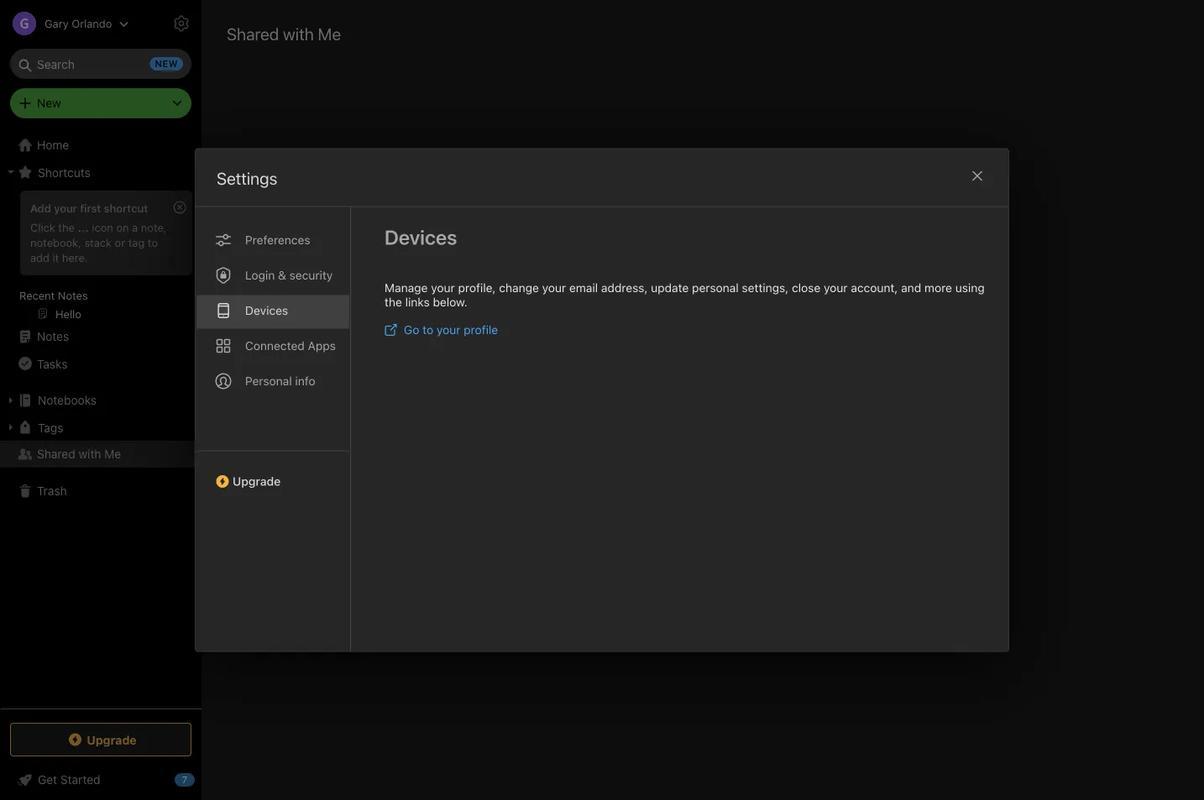 Task type: describe. For each thing, give the bounding box(es) containing it.
group containing add your first shortcut
[[0, 186, 201, 330]]

tab list containing preferences
[[196, 207, 351, 651]]

shortcut
[[104, 202, 148, 214]]

0 horizontal spatial upgrade
[[87, 733, 137, 747]]

1 vertical spatial me
[[104, 447, 121, 461]]

home link
[[0, 132, 202, 159]]

your down below.
[[437, 323, 461, 337]]

shared with me inside tree
[[37, 447, 121, 461]]

your inside group
[[54, 202, 77, 214]]

login
[[245, 268, 275, 282]]

1 horizontal spatial devices
[[385, 226, 457, 249]]

close image
[[968, 166, 988, 186]]

tasks button
[[0, 350, 201, 377]]

below.
[[433, 295, 468, 309]]

manage your profile, change your email address, update personal settings, close your account, and more using the links below.
[[385, 281, 985, 309]]

expand tags image
[[4, 421, 18, 434]]

to inside icon on a note, notebook, stack or tag to add it here.
[[148, 236, 158, 249]]

links
[[405, 295, 430, 309]]

1 horizontal spatial shared with me
[[227, 24, 341, 43]]

settings
[[217, 168, 277, 188]]

recent notes
[[19, 289, 88, 302]]

trash link
[[0, 478, 201, 505]]

more
[[925, 281, 953, 295]]

go to your profile button
[[385, 323, 498, 337]]

profile
[[464, 323, 498, 337]]

go to your profile
[[404, 323, 498, 337]]

security
[[290, 268, 333, 282]]

manage
[[385, 281, 428, 295]]

change
[[499, 281, 539, 295]]

shortcuts button
[[0, 159, 201, 186]]

your left email
[[542, 281, 566, 295]]

here.
[[62, 251, 88, 264]]

account,
[[851, 281, 898, 295]]

apps
[[308, 339, 336, 353]]

new
[[37, 96, 61, 110]]

preferences
[[245, 233, 310, 247]]

...
[[78, 221, 89, 233]]

notebooks
[[38, 394, 97, 407]]

personal info
[[245, 374, 316, 388]]

the inside group
[[58, 221, 75, 233]]

connected apps
[[245, 339, 336, 353]]

on
[[116, 221, 129, 233]]

with inside shared with me element
[[283, 24, 314, 43]]

1 vertical spatial shared
[[37, 447, 75, 461]]

and
[[902, 281, 922, 295]]

a
[[132, 221, 138, 233]]

trash
[[37, 484, 67, 498]]

notebooks link
[[0, 387, 201, 414]]

recent
[[19, 289, 55, 302]]

tree containing home
[[0, 132, 202, 708]]

notes inside notes link
[[37, 330, 69, 344]]

it
[[52, 251, 59, 264]]



Task type: vqa. For each thing, say whether or not it's contained in the screenshot.
the Me
yes



Task type: locate. For each thing, give the bounding box(es) containing it.
0 vertical spatial with
[[283, 24, 314, 43]]

shortcuts
[[38, 165, 91, 179]]

add your first shortcut
[[30, 202, 148, 214]]

update
[[651, 281, 689, 295]]

home
[[37, 138, 69, 152]]

devices up manage
[[385, 226, 457, 249]]

the down manage
[[385, 295, 402, 309]]

close
[[792, 281, 821, 295]]

1 vertical spatial shared with me
[[37, 447, 121, 461]]

1 horizontal spatial upgrade button
[[196, 451, 350, 495]]

personal
[[692, 281, 739, 295]]

info
[[295, 374, 316, 388]]

1 horizontal spatial upgrade
[[233, 475, 281, 489]]

the left ...
[[58, 221, 75, 233]]

tags button
[[0, 414, 201, 441]]

notes up tasks in the top left of the page
[[37, 330, 69, 344]]

tab list
[[196, 207, 351, 651]]

0 horizontal spatial upgrade button
[[10, 723, 192, 757]]

1 horizontal spatial the
[[385, 295, 402, 309]]

to down the note,
[[148, 236, 158, 249]]

0 horizontal spatial with
[[79, 447, 101, 461]]

0 vertical spatial upgrade
[[233, 475, 281, 489]]

the inside manage your profile, change your email address, update personal settings, close your account, and more using the links below.
[[385, 295, 402, 309]]

1 horizontal spatial shared
[[227, 24, 279, 43]]

0 horizontal spatial shared
[[37, 447, 75, 461]]

email
[[570, 281, 598, 295]]

tasks
[[37, 357, 68, 371]]

with
[[283, 24, 314, 43], [79, 447, 101, 461]]

0 vertical spatial me
[[318, 24, 341, 43]]

notes inside group
[[58, 289, 88, 302]]

add
[[30, 251, 49, 264]]

to
[[148, 236, 158, 249], [423, 323, 434, 337]]

me
[[318, 24, 341, 43], [104, 447, 121, 461]]

shared right settings icon
[[227, 24, 279, 43]]

tag
[[128, 236, 145, 249]]

stack
[[84, 236, 112, 249]]

1 vertical spatial upgrade button
[[10, 723, 192, 757]]

tags
[[38, 421, 63, 435]]

your up below.
[[431, 281, 455, 295]]

1 vertical spatial with
[[79, 447, 101, 461]]

None search field
[[22, 49, 180, 79]]

devices down login
[[245, 304, 288, 318]]

icon
[[92, 221, 113, 233]]

1 horizontal spatial with
[[283, 24, 314, 43]]

notes link
[[0, 323, 201, 350]]

upgrade button
[[196, 451, 350, 495], [10, 723, 192, 757]]

1 horizontal spatial to
[[423, 323, 434, 337]]

upgrade
[[233, 475, 281, 489], [87, 733, 137, 747]]

personal
[[245, 374, 292, 388]]

with inside shared with me link
[[79, 447, 101, 461]]

1 vertical spatial the
[[385, 295, 402, 309]]

0 horizontal spatial to
[[148, 236, 158, 249]]

notes right recent
[[58, 289, 88, 302]]

0 horizontal spatial devices
[[245, 304, 288, 318]]

notebook,
[[30, 236, 81, 249]]

your right the close
[[824, 281, 848, 295]]

shared
[[227, 24, 279, 43], [37, 447, 75, 461]]

first
[[80, 202, 101, 214]]

1 vertical spatial notes
[[37, 330, 69, 344]]

login & security
[[245, 268, 333, 282]]

1 vertical spatial to
[[423, 323, 434, 337]]

icon on a note, notebook, stack or tag to add it here.
[[30, 221, 167, 264]]

&
[[278, 268, 286, 282]]

note,
[[141, 221, 167, 233]]

to right go
[[423, 323, 434, 337]]

0 vertical spatial upgrade button
[[196, 451, 350, 495]]

0 horizontal spatial me
[[104, 447, 121, 461]]

0 vertical spatial to
[[148, 236, 158, 249]]

expand notebooks image
[[4, 394, 18, 407]]

settings image
[[171, 13, 192, 34]]

0 horizontal spatial the
[[58, 221, 75, 233]]

group
[[0, 186, 201, 330]]

using
[[956, 281, 985, 295]]

tree
[[0, 132, 202, 708]]

the
[[58, 221, 75, 233], [385, 295, 402, 309]]

0 vertical spatial devices
[[385, 226, 457, 249]]

address,
[[601, 281, 648, 295]]

1 horizontal spatial me
[[318, 24, 341, 43]]

add
[[30, 202, 51, 214]]

Search text field
[[22, 49, 180, 79]]

your up the click the ...
[[54, 202, 77, 214]]

click the ...
[[30, 221, 89, 233]]

devices inside tab list
[[245, 304, 288, 318]]

profile,
[[458, 281, 496, 295]]

shared down tags
[[37, 447, 75, 461]]

shared with me element
[[202, 0, 1205, 801]]

0 vertical spatial notes
[[58, 289, 88, 302]]

0 vertical spatial the
[[58, 221, 75, 233]]

your
[[54, 202, 77, 214], [431, 281, 455, 295], [542, 281, 566, 295], [824, 281, 848, 295], [437, 323, 461, 337]]

new button
[[10, 88, 192, 118]]

or
[[115, 236, 125, 249]]

settings,
[[742, 281, 789, 295]]

shared with me
[[227, 24, 341, 43], [37, 447, 121, 461]]

shared with me link
[[0, 441, 201, 468]]

0 vertical spatial shared with me
[[227, 24, 341, 43]]

0 horizontal spatial shared with me
[[37, 447, 121, 461]]

notes
[[58, 289, 88, 302], [37, 330, 69, 344]]

click
[[30, 221, 55, 233]]

1 vertical spatial upgrade
[[87, 733, 137, 747]]

devices
[[385, 226, 457, 249], [245, 304, 288, 318]]

go
[[404, 323, 420, 337]]

0 vertical spatial shared
[[227, 24, 279, 43]]

connected
[[245, 339, 305, 353]]

1 vertical spatial devices
[[245, 304, 288, 318]]



